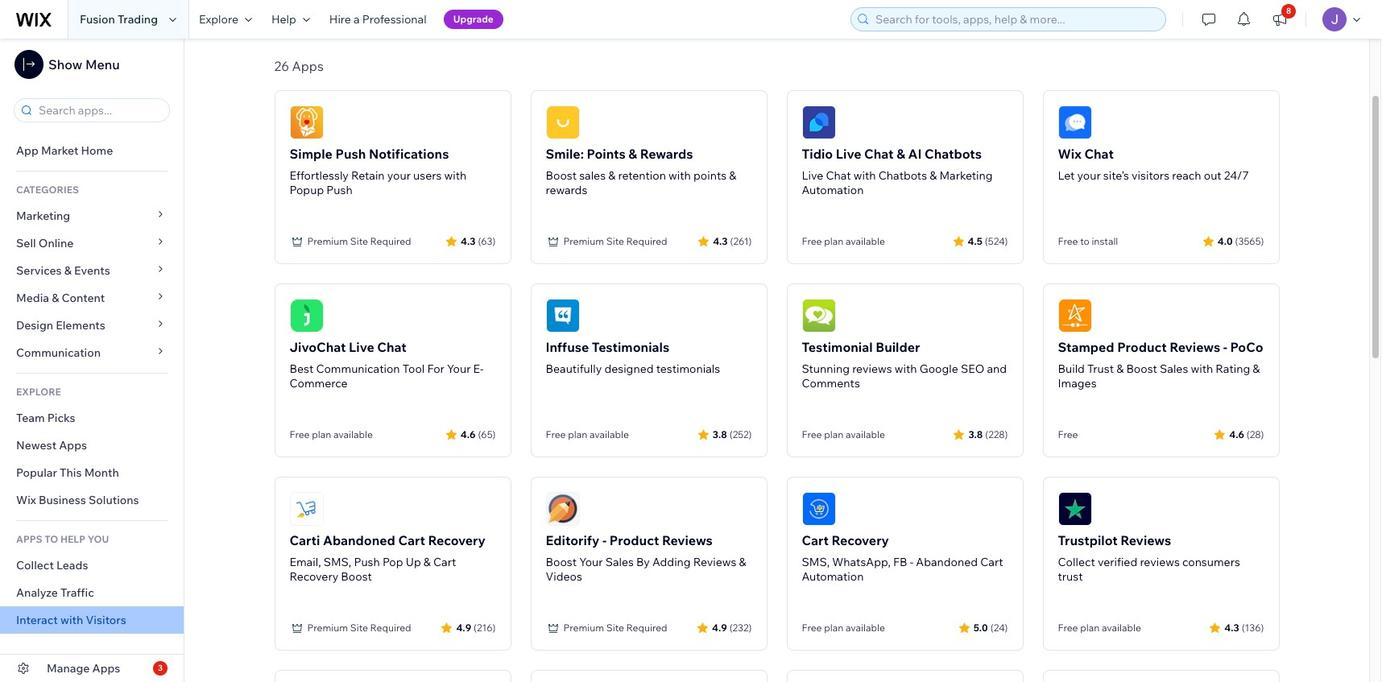 Task type: locate. For each thing, give the bounding box(es) containing it.
1 vertical spatial communication
[[316, 362, 400, 376]]

1 horizontal spatial -
[[1224, 339, 1228, 355]]

-
[[1224, 339, 1228, 355], [910, 555, 914, 570]]

0 vertical spatial product
[[1118, 339, 1167, 355]]

collect
[[1058, 555, 1096, 570], [16, 558, 54, 573]]

popup
[[290, 183, 324, 197]]

site down "retain"
[[350, 235, 368, 247]]

1 horizontal spatial 4.3
[[713, 235, 728, 247]]

free for tidio live chat & ai chatbots
[[802, 235, 822, 247]]

stamped product reviews - poco logo image
[[1058, 299, 1092, 333]]

1 horizontal spatial apps
[[92, 662, 120, 676]]

automation inside "tidio live chat & ai chatbots live chat with chatbots & marketing automation"
[[802, 183, 864, 197]]

communication
[[16, 346, 103, 360], [316, 362, 400, 376]]

&
[[629, 146, 637, 162], [897, 146, 906, 162], [609, 168, 616, 183], [729, 168, 737, 183], [930, 168, 937, 183], [64, 263, 72, 278], [52, 291, 59, 305], [1117, 362, 1124, 376], [1253, 362, 1261, 376], [424, 555, 431, 570], [739, 555, 747, 570]]

1 horizontal spatial collect
[[1058, 555, 1096, 570]]

free plan available down comments at the right bottom of page
[[802, 429, 885, 441]]

0 horizontal spatial 4.3
[[461, 235, 476, 247]]

wix up let
[[1058, 146, 1082, 162]]

sales left rating
[[1160, 362, 1189, 376]]

live right tidio
[[836, 146, 862, 162]]

1 vertical spatial reviews
[[1141, 555, 1180, 570]]

reviews up rating
[[1170, 339, 1221, 355]]

2 horizontal spatial recovery
[[832, 533, 889, 549]]

apps right 26
[[292, 58, 324, 74]]

free right (261)
[[802, 235, 822, 247]]

available down the commerce
[[334, 429, 373, 441]]

to
[[1081, 235, 1090, 247]]

push right the popup
[[327, 183, 353, 197]]

2 vertical spatial apps
[[92, 662, 120, 676]]

retain
[[351, 168, 385, 183]]

boost inside smile: points & rewards boost sales & retention with points & rewards
[[546, 168, 577, 183]]

smile: points & rewards logo image
[[546, 106, 580, 139]]

free plan available down beautifully
[[546, 429, 629, 441]]

popular this month link
[[0, 459, 184, 487]]

1 3.8 from the left
[[713, 428, 727, 440]]

1 vertical spatial marketing
[[16, 209, 70, 223]]

sms, left whatsapp, on the right bottom
[[802, 555, 830, 570]]

0 horizontal spatial communication
[[16, 346, 103, 360]]

communication inside communication link
[[16, 346, 103, 360]]

and
[[987, 362, 1007, 376]]

tidio
[[802, 146, 833, 162]]

premium down videos
[[564, 622, 604, 634]]

consumers
[[1183, 555, 1241, 570]]

1 horizontal spatial 4.9
[[712, 622, 727, 634]]

chatbots right the ai
[[925, 146, 982, 162]]

apps
[[292, 58, 324, 74], [59, 438, 87, 453], [92, 662, 120, 676]]

available down whatsapp, on the right bottom
[[846, 622, 885, 634]]

trustpilot reviews collect verified reviews consumers trust
[[1058, 533, 1241, 584]]

site for ‑
[[607, 622, 624, 634]]

stamped
[[1058, 339, 1115, 355]]

abandoned up the pop
[[323, 533, 395, 549]]

free plan available for designed
[[546, 429, 629, 441]]

analyze traffic link
[[0, 579, 184, 607]]

chat up site's
[[1085, 146, 1114, 162]]

0 horizontal spatial product
[[610, 533, 659, 549]]

premium site required down sales at the top left of page
[[564, 235, 668, 247]]

required for recovery
[[370, 622, 411, 634]]

1 vertical spatial product
[[610, 533, 659, 549]]

reviews up verified
[[1121, 533, 1172, 549]]

abandoned
[[323, 533, 395, 549], [916, 555, 978, 570]]

1 horizontal spatial abandoned
[[916, 555, 978, 570]]

available down comments at the right bottom of page
[[846, 429, 885, 441]]

4.3 for smile: points & rewards
[[713, 235, 728, 247]]

4.9 left (232)
[[712, 622, 727, 634]]

sales left by
[[606, 555, 634, 570]]

email,
[[290, 555, 321, 570]]

chat left the ai
[[865, 146, 894, 162]]

available down "tidio live chat & ai chatbots live chat with chatbots & marketing automation"
[[846, 235, 885, 247]]

plan down whatsapp, on the right bottom
[[824, 622, 844, 634]]

0 horizontal spatial -
[[910, 555, 914, 570]]

marketing up 4.5
[[940, 168, 993, 183]]

notifications
[[369, 146, 449, 162]]

your left e-
[[447, 362, 471, 376]]

4.6 left (65)
[[461, 428, 476, 440]]

1 horizontal spatial your
[[579, 555, 603, 570]]

smile:
[[546, 146, 584, 162]]

(63)
[[478, 235, 496, 247]]

2 4.9 from the left
[[712, 622, 727, 634]]

chat down tidio
[[826, 168, 851, 183]]

available for whatsapp,
[[846, 622, 885, 634]]

wix
[[1058, 146, 1082, 162], [16, 493, 36, 508]]

traffic
[[61, 586, 94, 600]]

0 horizontal spatial sales
[[606, 555, 634, 570]]

carti
[[290, 533, 320, 549]]

marketing link
[[0, 202, 184, 230]]

free down beautifully
[[546, 429, 566, 441]]

services & events
[[16, 263, 110, 278]]

wix inside 'link'
[[16, 493, 36, 508]]

chat up tool
[[377, 339, 407, 355]]

collect down apps
[[16, 558, 54, 573]]

sell
[[16, 236, 36, 251]]

trustpilot
[[1058, 533, 1118, 549]]

0 vertical spatial automation
[[802, 183, 864, 197]]

1 automation from the top
[[802, 183, 864, 197]]

0 horizontal spatial your
[[387, 168, 411, 183]]

available for reviews
[[846, 429, 885, 441]]

show menu
[[48, 56, 120, 73]]

apps right manage
[[92, 662, 120, 676]]

2 horizontal spatial apps
[[292, 58, 324, 74]]

4.9 for editorify ‑ product reviews
[[712, 622, 727, 634]]

1 horizontal spatial marketing
[[940, 168, 993, 183]]

available for best
[[334, 429, 373, 441]]

site down carti abandoned cart recovery email, sms, push pop up & cart recovery boost at the left bottom of the page
[[350, 622, 368, 634]]

2 4.6 from the left
[[1230, 428, 1245, 440]]

live inside jivochat live chat best communication tool for your e- commerce
[[349, 339, 375, 355]]

apps for newest apps
[[59, 438, 87, 453]]

app
[[16, 143, 39, 158]]

1 horizontal spatial your
[[1078, 168, 1101, 183]]

1 horizontal spatial 3.8
[[969, 428, 983, 440]]

available for &
[[846, 235, 885, 247]]

required down by
[[627, 622, 668, 634]]

marketing inside "tidio live chat & ai chatbots live chat with chatbots & marketing automation"
[[940, 168, 993, 183]]

rewards
[[546, 183, 588, 197]]

available down verified
[[1102, 622, 1142, 634]]

required for rewards
[[627, 235, 668, 247]]

0 horizontal spatial apps
[[59, 438, 87, 453]]

1 4.6 from the left
[[461, 428, 476, 440]]

testimonials
[[592, 339, 670, 355]]

site for push
[[350, 235, 368, 247]]

boost down the smile:
[[546, 168, 577, 183]]

0 vertical spatial abandoned
[[323, 533, 395, 549]]

free down images
[[1058, 429, 1079, 441]]

cart up 5.0 (24)
[[981, 555, 1004, 570]]

recovery inside "cart recovery sms, whatsapp, fb - abandoned cart automation"
[[832, 533, 889, 549]]

0 vertical spatial your
[[447, 362, 471, 376]]

boost left the pop
[[341, 570, 372, 584]]

0 horizontal spatial 4.6
[[461, 428, 476, 440]]

collect inside sidebar element
[[16, 558, 54, 573]]

design
[[16, 318, 53, 333]]

1 vertical spatial live
[[802, 168, 824, 183]]

required
[[370, 235, 411, 247], [627, 235, 668, 247], [370, 622, 411, 634], [627, 622, 668, 634]]

plan down comments at the right bottom of page
[[824, 429, 844, 441]]

site for points
[[607, 235, 624, 247]]

free plan available down trust
[[1058, 622, 1142, 634]]

premium down rewards at left
[[564, 235, 604, 247]]

1 vertical spatial wix
[[16, 493, 36, 508]]

communication down jivochat
[[316, 362, 400, 376]]

with inside 'link'
[[60, 613, 83, 628]]

boost down editorify at the bottom left of the page
[[546, 555, 577, 570]]

free down trust
[[1058, 622, 1079, 634]]

plan down beautifully
[[568, 429, 588, 441]]

1 sms, from the left
[[324, 555, 352, 570]]

jivochat live chat logo image
[[290, 299, 324, 333]]

- right "fb" on the right of page
[[910, 555, 914, 570]]

required down the pop
[[370, 622, 411, 634]]

your inside "wix chat let your site's visitors reach out 24/7"
[[1078, 168, 1101, 183]]

explore
[[16, 386, 61, 398]]

wix for chat
[[1058, 146, 1082, 162]]

with inside "tidio live chat & ai chatbots live chat with chatbots & marketing automation"
[[854, 168, 876, 183]]

Search apps... field
[[34, 99, 164, 122]]

inffuse testimonials beautifully designed testimonials
[[546, 339, 720, 376]]

trading
[[118, 12, 158, 27]]

4.6 left the (28)
[[1230, 428, 1245, 440]]

1 vertical spatial abandoned
[[916, 555, 978, 570]]

collect down the trustpilot at the right bottom
[[1058, 555, 1096, 570]]

3.8 left (252)
[[713, 428, 727, 440]]

0 horizontal spatial sms,
[[324, 555, 352, 570]]

boost right trust
[[1127, 362, 1158, 376]]

free plan available down whatsapp, on the right bottom
[[802, 622, 885, 634]]

1 vertical spatial automation
[[802, 570, 864, 584]]

3.8 left (228)
[[969, 428, 983, 440]]

collect leads link
[[0, 552, 184, 579]]

0 horizontal spatial 4.9
[[456, 622, 471, 634]]

0 vertical spatial chatbots
[[925, 146, 982, 162]]

available down designed
[[590, 429, 629, 441]]

recovery
[[428, 533, 486, 549], [832, 533, 889, 549], [290, 570, 339, 584]]

push inside carti abandoned cart recovery email, sms, push pop up & cart recovery boost
[[354, 555, 380, 570]]

0 horizontal spatial recovery
[[290, 570, 339, 584]]

2 your from the left
[[1078, 168, 1101, 183]]

premium site required for abandoned
[[307, 622, 411, 634]]

free down comments at the right bottom of page
[[802, 429, 822, 441]]

premium
[[307, 235, 348, 247], [564, 235, 604, 247], [307, 622, 348, 634], [564, 622, 604, 634]]

sms,
[[324, 555, 352, 570], [802, 555, 830, 570]]

product right stamped
[[1118, 339, 1167, 355]]

seo
[[961, 362, 985, 376]]

0 vertical spatial live
[[836, 146, 862, 162]]

1 vertical spatial your
[[579, 555, 603, 570]]

free right (232)
[[802, 622, 822, 634]]

2 3.8 from the left
[[969, 428, 983, 440]]

marketing down categories
[[16, 209, 70, 223]]

4.6
[[461, 428, 476, 440], [1230, 428, 1245, 440]]

reviews right verified
[[1141, 555, 1180, 570]]

trustpilot reviews logo image
[[1058, 492, 1092, 526]]

cart up up
[[398, 533, 425, 549]]

plan down the commerce
[[312, 429, 331, 441]]

trust
[[1088, 362, 1114, 376]]

push
[[336, 146, 366, 162], [327, 183, 353, 197], [354, 555, 380, 570]]

communication inside jivochat live chat best communication tool for your e- commerce
[[316, 362, 400, 376]]

1 horizontal spatial wix
[[1058, 146, 1082, 162]]

automation inside "cart recovery sms, whatsapp, fb - abandoned cart automation"
[[802, 570, 864, 584]]

wix inside "wix chat let your site's visitors reach out 24/7"
[[1058, 146, 1082, 162]]

sms, inside "cart recovery sms, whatsapp, fb - abandoned cart automation"
[[802, 555, 830, 570]]

1 horizontal spatial reviews
[[1141, 555, 1180, 570]]

live for tool
[[349, 339, 375, 355]]

communication down the design elements on the left top of the page
[[16, 346, 103, 360]]

premium site required for ‑
[[564, 622, 668, 634]]

reviews down the builder
[[853, 362, 893, 376]]

chatbots down the ai
[[879, 168, 928, 183]]

4.9 for carti abandoned cart recovery
[[456, 622, 471, 634]]

site down retention
[[607, 235, 624, 247]]

professional
[[362, 12, 427, 27]]

free plan available down the commerce
[[290, 429, 373, 441]]

3.8 (228)
[[969, 428, 1008, 440]]

4.3 left (63)
[[461, 235, 476, 247]]

popular
[[16, 466, 57, 480]]

points
[[587, 146, 626, 162]]

app market home
[[16, 143, 113, 158]]

simple push notifications logo image
[[290, 106, 324, 139]]

chat
[[865, 146, 894, 162], [1085, 146, 1114, 162], [826, 168, 851, 183], [377, 339, 407, 355]]

premium site required down the pop
[[307, 622, 411, 634]]

premium for editorify
[[564, 622, 604, 634]]

0 horizontal spatial 3.8
[[713, 428, 727, 440]]

free for cart recovery
[[802, 622, 822, 634]]

required for reviews
[[627, 622, 668, 634]]

1 vertical spatial -
[[910, 555, 914, 570]]

1 vertical spatial push
[[327, 183, 353, 197]]

marketing inside sidebar element
[[16, 209, 70, 223]]

2 horizontal spatial live
[[836, 146, 862, 162]]

required down "retain"
[[370, 235, 411, 247]]

push left the pop
[[354, 555, 380, 570]]

free plan available up the testimonial builder logo at the top right of the page
[[802, 235, 885, 247]]

premium down the popup
[[307, 235, 348, 247]]

media
[[16, 291, 49, 305]]

4.9 left (216)
[[456, 622, 471, 634]]

reviews up adding
[[662, 533, 713, 549]]

0 vertical spatial reviews
[[853, 362, 893, 376]]

premium site required for push
[[307, 235, 411, 247]]

product up by
[[610, 533, 659, 549]]

0 horizontal spatial abandoned
[[323, 533, 395, 549]]

0 horizontal spatial marketing
[[16, 209, 70, 223]]

plan for designed
[[568, 429, 588, 441]]

1 horizontal spatial sms,
[[802, 555, 830, 570]]

free for inffuse testimonials
[[546, 429, 566, 441]]

your down the ‑
[[579, 555, 603, 570]]

online
[[39, 236, 74, 251]]

sms, right the email,
[[324, 555, 352, 570]]

2 vertical spatial live
[[349, 339, 375, 355]]

sidebar element
[[0, 39, 185, 683]]

videos
[[546, 570, 582, 584]]

plan up the testimonial builder logo at the top right of the page
[[824, 235, 844, 247]]

apps for 26 apps
[[292, 58, 324, 74]]

live right jivochat
[[349, 339, 375, 355]]

4.3 for simple push notifications
[[461, 235, 476, 247]]

4.6 for communication
[[461, 428, 476, 440]]

premium down the email,
[[307, 622, 348, 634]]

your inside editorify ‑ product reviews boost your sales by adding reviews & videos
[[579, 555, 603, 570]]

your right let
[[1078, 168, 1101, 183]]

cart right up
[[434, 555, 456, 570]]

site's
[[1104, 168, 1130, 183]]

live down tidio
[[802, 168, 824, 183]]

0 horizontal spatial live
[[349, 339, 375, 355]]

2 vertical spatial push
[[354, 555, 380, 570]]

automation left "fb" on the right of page
[[802, 570, 864, 584]]

2 sms, from the left
[[802, 555, 830, 570]]

free for trustpilot reviews
[[1058, 622, 1079, 634]]

0 vertical spatial -
[[1224, 339, 1228, 355]]

1 vertical spatial sales
[[606, 555, 634, 570]]

build
[[1058, 362, 1085, 376]]

4.5 (524)
[[968, 235, 1008, 247]]

with
[[444, 168, 467, 183], [669, 168, 691, 183], [854, 168, 876, 183], [895, 362, 917, 376], [1191, 362, 1214, 376], [60, 613, 83, 628]]

0 vertical spatial apps
[[292, 58, 324, 74]]

your inside jivochat live chat best communication tool for your e- commerce
[[447, 362, 471, 376]]

plan for verified
[[1081, 622, 1100, 634]]

4.3 left (261)
[[713, 235, 728, 247]]

1 your from the left
[[387, 168, 411, 183]]

required down retention
[[627, 235, 668, 247]]

Search for tools, apps, help & more... field
[[871, 8, 1161, 31]]

4.6 (28)
[[1230, 428, 1265, 440]]

to
[[44, 533, 58, 546]]

free plan available for &
[[802, 235, 885, 247]]

push up "retain"
[[336, 146, 366, 162]]

premium for carti
[[307, 622, 348, 634]]

team picks link
[[0, 405, 184, 432]]

visitors
[[1132, 168, 1170, 183]]

apps up this
[[59, 438, 87, 453]]

chatbots
[[925, 146, 982, 162], [879, 168, 928, 183]]

reviews
[[853, 362, 893, 376], [1141, 555, 1180, 570]]

2 horizontal spatial 4.3
[[1225, 622, 1240, 634]]

chat inside "wix chat let your site's visitors reach out 24/7"
[[1085, 146, 1114, 162]]

4.9 (232)
[[712, 622, 752, 634]]

inffuse
[[546, 339, 589, 355]]

automation down tidio
[[802, 183, 864, 197]]

free to install
[[1058, 235, 1119, 247]]

1 horizontal spatial product
[[1118, 339, 1167, 355]]

0 horizontal spatial your
[[447, 362, 471, 376]]

interact
[[16, 613, 58, 628]]

your
[[387, 168, 411, 183], [1078, 168, 1101, 183]]

1 horizontal spatial communication
[[316, 362, 400, 376]]

free down the commerce
[[290, 429, 310, 441]]

popular this month
[[16, 466, 119, 480]]

4.3 (63)
[[461, 235, 496, 247]]

plan for reviews
[[824, 429, 844, 441]]

your down notifications
[[387, 168, 411, 183]]

1 horizontal spatial 4.6
[[1230, 428, 1245, 440]]

4.3 left (136) at the bottom right
[[1225, 622, 1240, 634]]

0 vertical spatial communication
[[16, 346, 103, 360]]

- left "poco"
[[1224, 339, 1228, 355]]

smile: points & rewards boost sales & retention with points & rewards
[[546, 146, 737, 197]]

1 horizontal spatial sales
[[1160, 362, 1189, 376]]

free left to
[[1058, 235, 1079, 247]]

with inside the simple push notifications effortlessly retain your users with popup push
[[444, 168, 467, 183]]

1 horizontal spatial recovery
[[428, 533, 486, 549]]

3.8
[[713, 428, 727, 440], [969, 428, 983, 440]]

app market home link
[[0, 137, 184, 164]]

1 4.9 from the left
[[456, 622, 471, 634]]

premium site required down by
[[564, 622, 668, 634]]

0 vertical spatial marketing
[[940, 168, 993, 183]]

commerce
[[290, 376, 348, 391]]

1 vertical spatial apps
[[59, 438, 87, 453]]

points
[[694, 168, 727, 183]]

sms, inside carti abandoned cart recovery email, sms, push pop up & cart recovery boost
[[324, 555, 352, 570]]

wix down popular
[[16, 493, 36, 508]]

4.9
[[456, 622, 471, 634], [712, 622, 727, 634]]

0 vertical spatial wix
[[1058, 146, 1082, 162]]

0 horizontal spatial reviews
[[853, 362, 893, 376]]

2 automation from the top
[[802, 570, 864, 584]]

0 vertical spatial sales
[[1160, 362, 1189, 376]]

abandoned right "fb" on the right of page
[[916, 555, 978, 570]]

0 horizontal spatial wix
[[16, 493, 36, 508]]

0 horizontal spatial collect
[[16, 558, 54, 573]]



Task type: vqa. For each thing, say whether or not it's contained in the screenshot.
Price Quotes Link
no



Task type: describe. For each thing, give the bounding box(es) containing it.
cart recovery sms, whatsapp, fb - abandoned cart automation
[[802, 533, 1004, 584]]

cart recovery logo image
[[802, 492, 836, 526]]

editorify ‑ product reviews logo image
[[546, 492, 580, 526]]

reviews inside testimonial builder stunning reviews with google seo and comments
[[853, 362, 893, 376]]

- inside "cart recovery sms, whatsapp, fb - abandoned cart automation"
[[910, 555, 914, 570]]

free for wix chat
[[1058, 235, 1079, 247]]

month
[[84, 466, 119, 480]]

(228)
[[986, 428, 1008, 440]]

4.5
[[968, 235, 983, 247]]

sales inside editorify ‑ product reviews boost your sales by adding reviews & videos
[[606, 555, 634, 570]]

apps for manage apps
[[92, 662, 120, 676]]

& inside editorify ‑ product reviews boost your sales by adding reviews & videos
[[739, 555, 747, 570]]

live for chatbots
[[836, 146, 862, 162]]

(24)
[[991, 622, 1008, 634]]

events
[[74, 263, 110, 278]]

install
[[1092, 235, 1119, 247]]

business
[[39, 493, 86, 508]]

interact with visitors link
[[0, 607, 184, 634]]

fb
[[894, 555, 908, 570]]

help button
[[262, 0, 320, 39]]

1 vertical spatial chatbots
[[879, 168, 928, 183]]

jivochat live chat best communication tool for your e- commerce
[[290, 339, 484, 391]]

premium for smile:
[[564, 235, 604, 247]]

available for designed
[[590, 429, 629, 441]]

4.6 for poco
[[1230, 428, 1245, 440]]

(216)
[[474, 622, 496, 634]]

media & content
[[16, 291, 105, 305]]

(232)
[[730, 622, 752, 634]]

your inside the simple push notifications effortlessly retain your users with popup push
[[387, 168, 411, 183]]

free plan available for verified
[[1058, 622, 1142, 634]]

rewards
[[640, 146, 693, 162]]

solutions
[[89, 493, 139, 508]]

free for testimonial builder
[[802, 429, 822, 441]]

available for verified
[[1102, 622, 1142, 634]]

required for effortlessly
[[370, 235, 411, 247]]

simple push notifications effortlessly retain your users with popup push
[[290, 146, 467, 197]]

verified
[[1098, 555, 1138, 570]]

with inside stamped product reviews - poco build trust & boost sales with rating & images
[[1191, 362, 1214, 376]]

design elements
[[16, 318, 105, 333]]

collect leads
[[16, 558, 88, 573]]

newest
[[16, 438, 56, 453]]

reviews inside trustpilot reviews collect verified reviews consumers trust
[[1121, 533, 1172, 549]]

team picks
[[16, 411, 75, 425]]

comments
[[802, 376, 860, 391]]

3.8 (252)
[[713, 428, 752, 440]]

market
[[41, 143, 78, 158]]

testimonial builder stunning reviews with google seo and comments
[[802, 339, 1007, 391]]

carti abandoned cart recovery email, sms, push pop up & cart recovery boost
[[290, 533, 486, 584]]

wix for business
[[16, 493, 36, 508]]

tidio live chat & ai chatbots logo image
[[802, 106, 836, 139]]

hire a professional link
[[320, 0, 436, 39]]

sales
[[579, 168, 606, 183]]

boost inside stamped product reviews - poco build trust & boost sales with rating & images
[[1127, 362, 1158, 376]]

26 apps
[[274, 58, 324, 74]]

menu
[[85, 56, 120, 73]]

collect inside trustpilot reviews collect verified reviews consumers trust
[[1058, 555, 1096, 570]]

jivochat
[[290, 339, 346, 355]]

sell online link
[[0, 230, 184, 257]]

& inside carti abandoned cart recovery email, sms, push pop up & cart recovery boost
[[424, 555, 431, 570]]

abandoned inside "cart recovery sms, whatsapp, fb - abandoned cart automation"
[[916, 555, 978, 570]]

3.8 for testimonial builder
[[969, 428, 983, 440]]

google
[[920, 362, 959, 376]]

testimonial
[[802, 339, 873, 355]]

team
[[16, 411, 45, 425]]

communication link
[[0, 339, 184, 367]]

‑
[[603, 533, 607, 549]]

reviews inside stamped product reviews - poco build trust & boost sales with rating & images
[[1170, 339, 1221, 355]]

boost inside editorify ‑ product reviews boost your sales by adding reviews & videos
[[546, 555, 577, 570]]

media & content link
[[0, 284, 184, 312]]

plan for &
[[824, 235, 844, 247]]

interact with visitors
[[16, 613, 126, 628]]

sales inside stamped product reviews - poco build trust & boost sales with rating & images
[[1160, 362, 1189, 376]]

5.0
[[974, 622, 989, 634]]

boost inside carti abandoned cart recovery email, sms, push pop up & cart recovery boost
[[341, 570, 372, 584]]

8
[[1287, 6, 1292, 16]]

wix chat logo image
[[1058, 106, 1092, 139]]

free for jivochat live chat
[[290, 429, 310, 441]]

premium for simple
[[307, 235, 348, 247]]

5.0 (24)
[[974, 622, 1008, 634]]

best
[[290, 362, 314, 376]]

3.8 for inffuse testimonials
[[713, 428, 727, 440]]

4.3 (261)
[[713, 235, 752, 247]]

with inside smile: points & rewards boost sales & retention with points & rewards
[[669, 168, 691, 183]]

help
[[272, 12, 296, 27]]

help
[[60, 533, 85, 546]]

tool
[[403, 362, 425, 376]]

carti abandoned cart recovery logo image
[[290, 492, 324, 526]]

chat inside jivochat live chat best communication tool for your e- commerce
[[377, 339, 407, 355]]

with inside testimonial builder stunning reviews with google seo and comments
[[895, 362, 917, 376]]

up
[[406, 555, 421, 570]]

tidio live chat & ai chatbots live chat with chatbots & marketing automation
[[802, 146, 993, 197]]

reach
[[1173, 168, 1202, 183]]

hire a professional
[[329, 12, 427, 27]]

free plan available for whatsapp,
[[802, 622, 885, 634]]

design elements link
[[0, 312, 184, 339]]

a
[[354, 12, 360, 27]]

site for abandoned
[[350, 622, 368, 634]]

show
[[48, 56, 82, 73]]

reviews right adding
[[694, 555, 737, 570]]

8 button
[[1263, 0, 1298, 39]]

testimonial builder logo image
[[802, 299, 836, 333]]

editorify ‑ product reviews boost your sales by adding reviews & videos
[[546, 533, 747, 584]]

for
[[427, 362, 445, 376]]

0 vertical spatial push
[[336, 146, 366, 162]]

free plan available for best
[[290, 429, 373, 441]]

fusion
[[80, 12, 115, 27]]

plan for best
[[312, 429, 331, 441]]

free plan available for reviews
[[802, 429, 885, 441]]

poco
[[1231, 339, 1264, 355]]

show menu button
[[15, 50, 120, 79]]

beautifully
[[546, 362, 602, 376]]

builder
[[876, 339, 921, 355]]

analyze
[[16, 586, 58, 600]]

- inside stamped product reviews - poco build trust & boost sales with rating & images
[[1224, 339, 1228, 355]]

hire
[[329, 12, 351, 27]]

4.6 (65)
[[461, 428, 496, 440]]

whatsapp,
[[833, 555, 891, 570]]

ai
[[909, 146, 922, 162]]

4.0 (3565)
[[1218, 235, 1265, 247]]

services & events link
[[0, 257, 184, 284]]

cart down cart recovery logo
[[802, 533, 829, 549]]

retention
[[618, 168, 666, 183]]

upgrade button
[[444, 10, 504, 29]]

newest apps
[[16, 438, 87, 453]]

trust
[[1058, 570, 1083, 584]]

product inside editorify ‑ product reviews boost your sales by adding reviews & videos
[[610, 533, 659, 549]]

4.9 (216)
[[456, 622, 496, 634]]

inffuse testimonials logo image
[[546, 299, 580, 333]]

product inside stamped product reviews - poco build trust & boost sales with rating & images
[[1118, 339, 1167, 355]]

reviews inside trustpilot reviews collect verified reviews consumers trust
[[1141, 555, 1180, 570]]

effortlessly
[[290, 168, 349, 183]]

1 horizontal spatial live
[[802, 168, 824, 183]]

4.3 for trustpilot reviews
[[1225, 622, 1240, 634]]

premium site required for points
[[564, 235, 668, 247]]

abandoned inside carti abandoned cart recovery email, sms, push pop up & cart recovery boost
[[323, 533, 395, 549]]

out
[[1204, 168, 1222, 183]]

manage
[[47, 662, 90, 676]]

plan for whatsapp,
[[824, 622, 844, 634]]

24/7
[[1225, 168, 1250, 183]]



